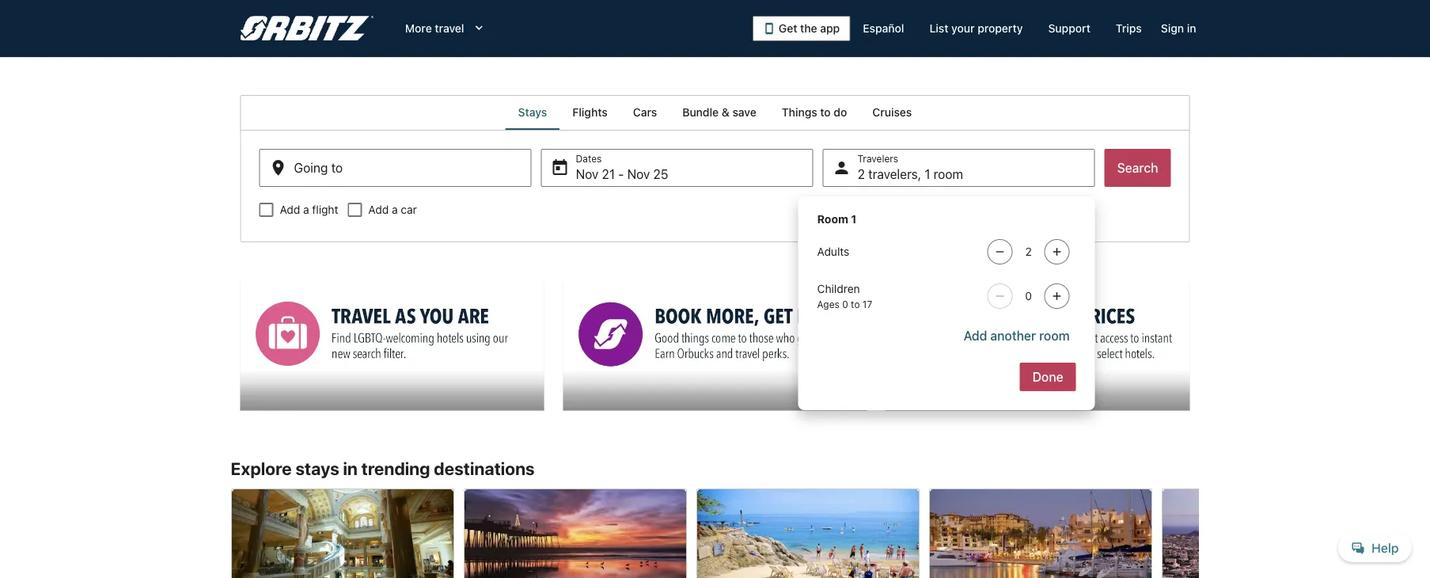 Task type: locate. For each thing, give the bounding box(es) containing it.
puerto vallarta showing a beach, general coastal views and kayaking or canoeing image
[[696, 488, 920, 578]]

bundle & save
[[683, 106, 757, 119]]

2 travelers, 1 room
[[858, 167, 964, 182]]

0 horizontal spatial in
[[343, 458, 358, 479]]

add left flight
[[280, 203, 300, 216]]

1 horizontal spatial 1
[[925, 167, 931, 182]]

1 right travelers,
[[925, 167, 931, 182]]

get the app
[[779, 22, 840, 35]]

&
[[722, 106, 730, 119]]

list
[[930, 22, 949, 35]]

0 horizontal spatial room
[[934, 167, 964, 182]]

increase the number of adults in room 1 image
[[1048, 245, 1067, 258]]

0 horizontal spatial a
[[303, 203, 309, 216]]

0 horizontal spatial to
[[821, 106, 831, 119]]

flights
[[573, 106, 608, 119]]

2 a from the left
[[392, 203, 398, 216]]

1 vertical spatial in
[[343, 458, 358, 479]]

1 right the room at the right top of the page
[[851, 213, 857, 226]]

a left flight
[[303, 203, 309, 216]]

sign
[[1161, 22, 1185, 35]]

cars link
[[621, 95, 670, 130]]

1 horizontal spatial to
[[851, 299, 860, 310]]

room
[[934, 167, 964, 182], [1040, 328, 1070, 343]]

2 horizontal spatial add
[[964, 328, 988, 343]]

to left do
[[821, 106, 831, 119]]

in
[[1188, 22, 1197, 35], [343, 458, 358, 479]]

done button
[[1020, 363, 1077, 391]]

add left another
[[964, 328, 988, 343]]

nov left 21 at the top left of the page
[[576, 167, 599, 182]]

in inside dropdown button
[[1188, 22, 1197, 35]]

add another room button
[[958, 321, 1077, 350]]

flight
[[312, 203, 338, 216]]

in right sign
[[1188, 22, 1197, 35]]

cruises link
[[860, 95, 925, 130]]

bundle & save link
[[670, 95, 769, 130]]

español
[[863, 22, 905, 35]]

room down increase the number of children in room 1 image at the bottom of page
[[1040, 328, 1070, 343]]

0 vertical spatial to
[[821, 106, 831, 119]]

a left car
[[392, 203, 398, 216]]

-
[[618, 167, 624, 182]]

done
[[1033, 369, 1064, 384]]

add for add another room
[[964, 328, 988, 343]]

add a flight
[[280, 203, 338, 216]]

to right 0
[[851, 299, 860, 310]]

a for car
[[392, 203, 398, 216]]

1 inside dropdown button
[[925, 167, 931, 182]]

tab list
[[240, 95, 1190, 130]]

room 1
[[818, 213, 857, 226]]

property
[[978, 22, 1023, 35]]

25
[[654, 167, 669, 182]]

pismo beach featuring a sunset, views and tropical scenes image
[[464, 488, 687, 578]]

add left car
[[369, 203, 389, 216]]

save
[[733, 106, 757, 119]]

travel
[[435, 22, 464, 35]]

to inside children ages 0 to 17
[[851, 299, 860, 310]]

download the app button image
[[763, 22, 776, 35]]

1 horizontal spatial nov
[[628, 167, 650, 182]]

sign in
[[1161, 22, 1197, 35]]

tab list containing stays
[[240, 95, 1190, 130]]

trips link
[[1104, 14, 1155, 43]]

1 horizontal spatial room
[[1040, 328, 1070, 343]]

17
[[863, 299, 873, 310]]

nov 21 - nov 25
[[576, 167, 669, 182]]

1 a from the left
[[303, 203, 309, 216]]

a for flight
[[303, 203, 309, 216]]

0 horizontal spatial add
[[280, 203, 300, 216]]

0 vertical spatial 1
[[925, 167, 931, 182]]

decrease the number of children in room 1 image
[[991, 290, 1010, 302]]

español button
[[851, 14, 917, 43]]

nov 21 - nov 25 button
[[541, 149, 814, 187]]

nov
[[576, 167, 599, 182], [628, 167, 650, 182]]

to
[[821, 106, 831, 119], [851, 299, 860, 310]]

search button
[[1105, 149, 1171, 187]]

do
[[834, 106, 847, 119]]

1 horizontal spatial in
[[1188, 22, 1197, 35]]

in right stays
[[343, 458, 358, 479]]

1 vertical spatial 1
[[851, 213, 857, 226]]

things to do link
[[769, 95, 860, 130]]

children
[[818, 282, 860, 295]]

add another room
[[964, 328, 1070, 343]]

room right travelers,
[[934, 167, 964, 182]]

0 vertical spatial in
[[1188, 22, 1197, 35]]

1 horizontal spatial add
[[369, 203, 389, 216]]

a
[[303, 203, 309, 216], [392, 203, 398, 216]]

0 vertical spatial room
[[934, 167, 964, 182]]

1 vertical spatial to
[[851, 299, 860, 310]]

1 vertical spatial room
[[1040, 328, 1070, 343]]

nov right '-'
[[628, 167, 650, 182]]

1 horizontal spatial a
[[392, 203, 398, 216]]

0 horizontal spatial nov
[[576, 167, 599, 182]]

trending
[[362, 458, 430, 479]]

1
[[925, 167, 931, 182], [851, 213, 857, 226]]

add
[[280, 203, 300, 216], [369, 203, 389, 216], [964, 328, 988, 343]]

add inside button
[[964, 328, 988, 343]]



Task type: describe. For each thing, give the bounding box(es) containing it.
las vegas featuring interior views image
[[231, 488, 454, 578]]

the
[[801, 22, 818, 35]]

get
[[779, 22, 798, 35]]

list your property
[[930, 22, 1023, 35]]

another
[[991, 328, 1037, 343]]

cruises
[[873, 106, 912, 119]]

bundle
[[683, 106, 719, 119]]

in inside main content
[[343, 458, 358, 479]]

2 nov from the left
[[628, 167, 650, 182]]

decrease the number of adults in room 1 image
[[991, 245, 1010, 258]]

orbitz logo image
[[240, 16, 374, 41]]

flights link
[[560, 95, 621, 130]]

children ages 0 to 17
[[818, 282, 873, 310]]

marina cabo san lucas which includes a marina, a coastal town and night scenes image
[[929, 488, 1152, 578]]

0
[[843, 299, 849, 310]]

adults
[[818, 245, 850, 258]]

room
[[818, 213, 849, 226]]

explore stays in trending destinations main content
[[0, 95, 1431, 578]]

app
[[821, 22, 840, 35]]

more travel button
[[393, 14, 499, 43]]

to inside "tab list"
[[821, 106, 831, 119]]

add for add a car
[[369, 203, 389, 216]]

room inside button
[[1040, 328, 1070, 343]]

trips
[[1116, 22, 1142, 35]]

list your property link
[[917, 14, 1036, 43]]

add a car
[[369, 203, 417, 216]]

car
[[401, 203, 417, 216]]

stays
[[296, 458, 339, 479]]

explore stays in trending destinations
[[231, 458, 535, 479]]

support
[[1049, 22, 1091, 35]]

more travel
[[405, 22, 464, 35]]

get the app link
[[753, 16, 851, 41]]

2
[[858, 167, 865, 182]]

show previous card image
[[221, 568, 240, 578]]

travelers,
[[869, 167, 922, 182]]

ages
[[818, 299, 840, 310]]

tab list inside "explore stays in trending destinations" main content
[[240, 95, 1190, 130]]

21
[[602, 167, 615, 182]]

explore
[[231, 458, 292, 479]]

destinations
[[434, 458, 535, 479]]

0 horizontal spatial 1
[[851, 213, 857, 226]]

things
[[782, 106, 818, 119]]

increase the number of children in room 1 image
[[1048, 290, 1067, 302]]

more
[[405, 22, 432, 35]]

show next card image
[[1190, 568, 1209, 578]]

stays
[[518, 106, 547, 119]]

support link
[[1036, 14, 1104, 43]]

your
[[952, 22, 975, 35]]

things to do
[[782, 106, 847, 119]]

search
[[1118, 160, 1159, 175]]

2 travelers, 1 room button
[[823, 149, 1096, 187]]

cars
[[633, 106, 657, 119]]

sign in button
[[1155, 14, 1203, 43]]

add for add a flight
[[280, 203, 300, 216]]

room inside dropdown button
[[934, 167, 964, 182]]

stays link
[[506, 95, 560, 130]]

1 nov from the left
[[576, 167, 599, 182]]



Task type: vqa. For each thing, say whether or not it's contained in the screenshot.
Harbor THE AMERICA
no



